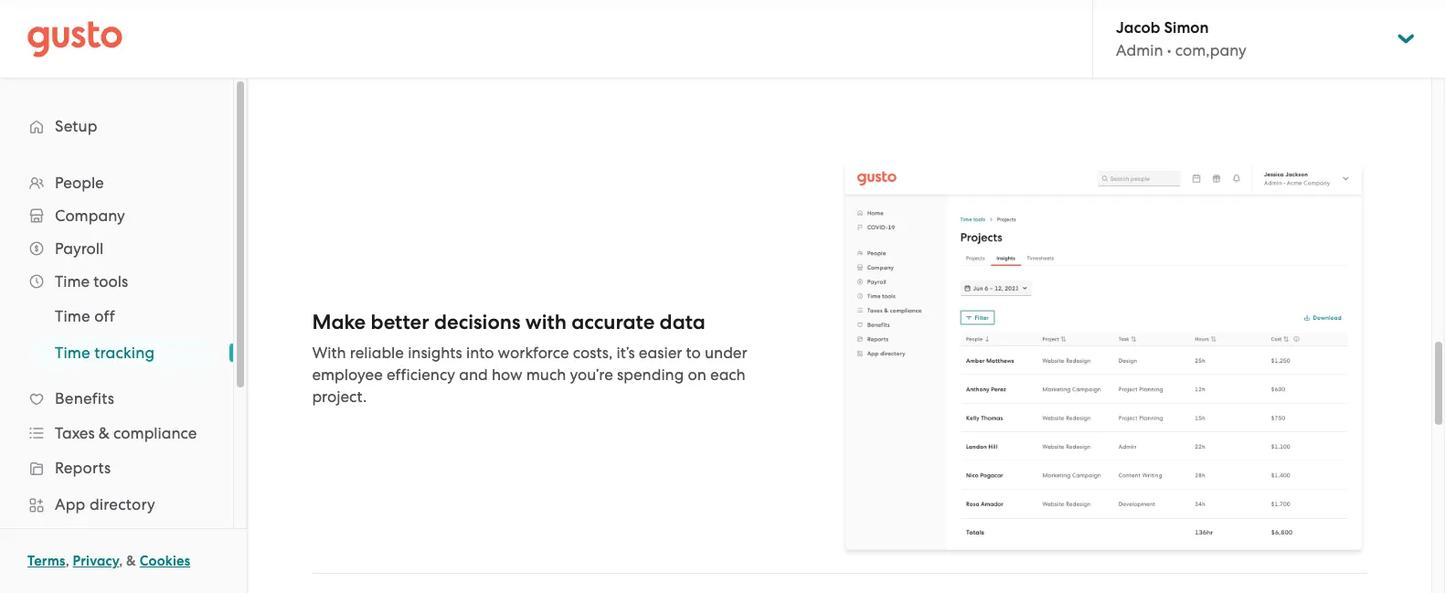Task type: describe. For each thing, give the bounding box(es) containing it.
•
[[1167, 41, 1172, 59]]

tools
[[93, 272, 128, 291]]

benefits
[[55, 389, 114, 408]]

list containing time off
[[0, 298, 233, 371]]

time off
[[55, 307, 115, 325]]

2 , from the left
[[119, 553, 123, 569]]

workforce
[[498, 344, 569, 362]]

data
[[660, 310, 706, 335]]

company button
[[18, 199, 215, 232]]

admin
[[1116, 41, 1163, 59]]

time off link
[[33, 300, 215, 333]]

gusto navigation element
[[0, 79, 233, 593]]

privacy link
[[73, 553, 119, 569]]

make
[[312, 310, 366, 335]]

terms , privacy , & cookies
[[27, 553, 190, 569]]

& inside dropdown button
[[99, 424, 110, 442]]

with
[[312, 344, 346, 362]]

app directory link
[[18, 488, 215, 521]]

accurate
[[572, 310, 655, 335]]

spending
[[617, 366, 684, 384]]

costs,
[[573, 344, 613, 362]]

each
[[710, 366, 746, 384]]

company
[[55, 207, 125, 225]]

benefits link
[[18, 382, 215, 415]]

on
[[688, 366, 706, 384]]

taxes & compliance button
[[18, 417, 215, 450]]

much
[[526, 366, 566, 384]]

to
[[686, 344, 701, 362]]

insights
[[408, 344, 462, 362]]

time for time off
[[55, 307, 90, 325]]

reports
[[55, 459, 111, 477]]

time tools button
[[18, 265, 215, 298]]

setup
[[55, 117, 98, 135]]

tracking
[[94, 344, 155, 362]]

directory
[[89, 495, 155, 514]]

time tracking
[[55, 344, 155, 362]]

home image
[[27, 21, 122, 57]]

privacy
[[73, 553, 119, 569]]

payroll
[[55, 240, 103, 258]]

1 horizontal spatial &
[[126, 553, 136, 569]]

easier
[[639, 344, 682, 362]]

jacob simon admin • com,pany
[[1116, 18, 1247, 59]]

list containing people
[[0, 166, 233, 593]]

simon
[[1164, 18, 1209, 37]]

under
[[705, 344, 747, 362]]



Task type: vqa. For each thing, say whether or not it's contained in the screenshot.
leftmost reimbursements
no



Task type: locate. For each thing, give the bounding box(es) containing it.
payroll button
[[18, 232, 215, 265]]

1 vertical spatial &
[[126, 553, 136, 569]]

efficiency
[[387, 366, 455, 384]]

decisions
[[434, 310, 521, 335]]

com,pany
[[1175, 41, 1247, 59]]

2 list from the top
[[0, 298, 233, 371]]

how
[[492, 366, 523, 384]]

2 time from the top
[[55, 307, 90, 325]]

taxes
[[55, 424, 95, 442]]

into
[[466, 344, 494, 362]]

1 vertical spatial time
[[55, 307, 90, 325]]

you're
[[570, 366, 613, 384]]

1 list from the top
[[0, 166, 233, 593]]

employee
[[312, 366, 383, 384]]

compliance
[[113, 424, 197, 442]]

& right taxes
[[99, 424, 110, 442]]

terms link
[[27, 553, 65, 569]]

time left off
[[55, 307, 90, 325]]

cookies
[[140, 553, 190, 569]]

time down time off
[[55, 344, 90, 362]]

list
[[0, 166, 233, 593], [0, 298, 233, 371]]

get project insights with our feature image
[[840, 160, 1367, 558]]

people
[[55, 174, 104, 192]]

& left cookies button
[[126, 553, 136, 569]]

time tracking link
[[33, 336, 215, 369]]

0 vertical spatial &
[[99, 424, 110, 442]]

off
[[94, 307, 115, 325]]

and
[[459, 366, 488, 384]]

taxes & compliance
[[55, 424, 197, 442]]

reports link
[[18, 452, 215, 484]]

time for time tracking
[[55, 344, 90, 362]]

app directory
[[55, 495, 155, 514]]

0 horizontal spatial ,
[[65, 553, 69, 569]]

app
[[55, 495, 85, 514]]

jacob
[[1116, 18, 1160, 37]]

, left cookies button
[[119, 553, 123, 569]]

cookies button
[[140, 550, 190, 572]]

terms
[[27, 553, 65, 569]]

,
[[65, 553, 69, 569], [119, 553, 123, 569]]

with
[[525, 310, 567, 335]]

project.
[[312, 388, 367, 406]]

, left privacy link
[[65, 553, 69, 569]]

time inside dropdown button
[[55, 272, 90, 291]]

2 vertical spatial time
[[55, 344, 90, 362]]

time down payroll
[[55, 272, 90, 291]]

it's
[[617, 344, 635, 362]]

3 time from the top
[[55, 344, 90, 362]]

&
[[99, 424, 110, 442], [126, 553, 136, 569]]

1 time from the top
[[55, 272, 90, 291]]

reliable
[[350, 344, 404, 362]]

time for time tools
[[55, 272, 90, 291]]

1 , from the left
[[65, 553, 69, 569]]

0 vertical spatial time
[[55, 272, 90, 291]]

time
[[55, 272, 90, 291], [55, 307, 90, 325], [55, 344, 90, 362]]

people button
[[18, 166, 215, 199]]

1 horizontal spatial ,
[[119, 553, 123, 569]]

make better decisions with accurate data with reliable insights into workforce costs, it's easier to under employee efficiency and how much you're spending on each project.
[[312, 310, 747, 406]]

0 horizontal spatial &
[[99, 424, 110, 442]]

better
[[371, 310, 429, 335]]

setup link
[[18, 110, 215, 143]]

time tools
[[55, 272, 128, 291]]



